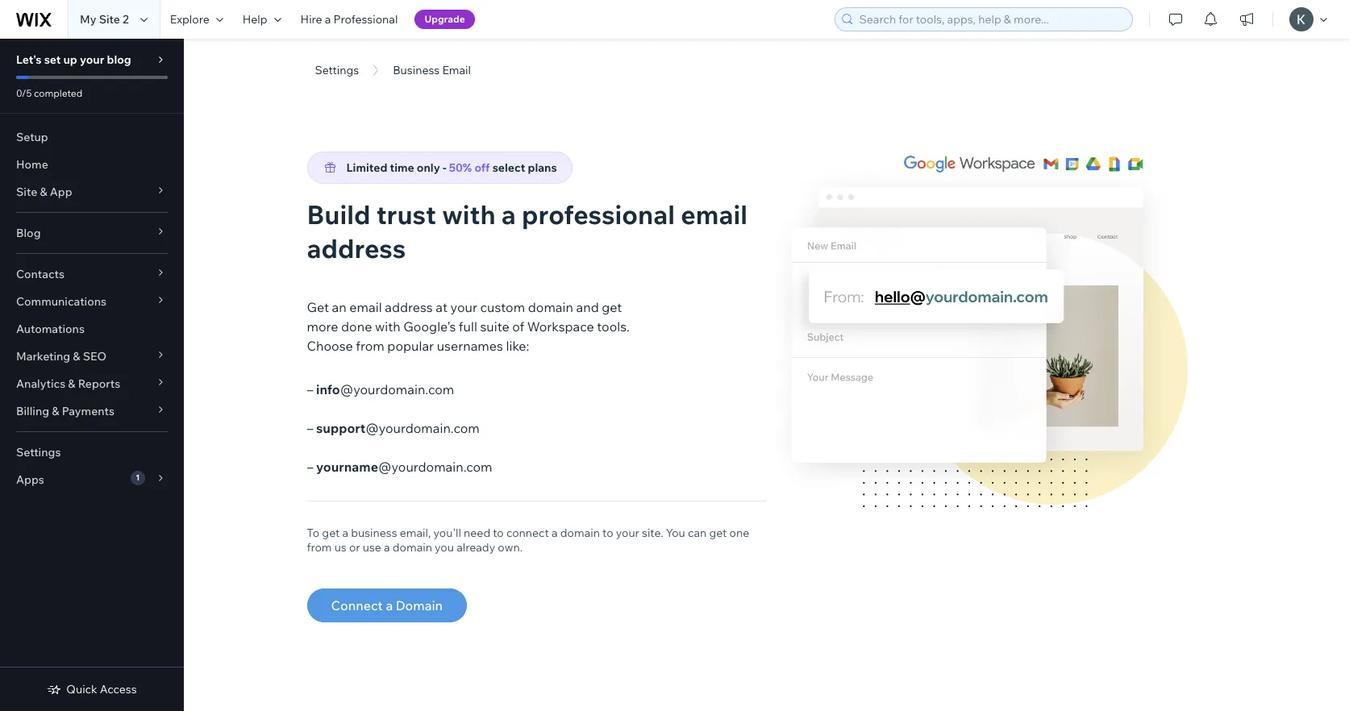 Task type: vqa. For each thing, say whether or not it's contained in the screenshot.
Money on the left top of the page
no



Task type: locate. For each thing, give the bounding box(es) containing it.
explore
[[170, 12, 209, 27]]

settings for settings button
[[315, 63, 359, 77]]

your left the site.
[[616, 526, 640, 540]]

contacts button
[[0, 261, 184, 288]]

1 vertical spatial with
[[375, 319, 401, 335]]

0 horizontal spatial settings
[[16, 445, 61, 460]]

email
[[681, 198, 748, 231], [350, 299, 382, 315]]

a down select
[[502, 198, 516, 231]]

like:
[[506, 338, 529, 354]]

2 to from the left
[[603, 526, 613, 540]]

access
[[100, 682, 137, 697]]

@yourdomain.com up – support @yourdomain.com
[[340, 382, 454, 398]]

automations
[[16, 322, 85, 336]]

& right billing
[[52, 404, 59, 419]]

build trust with a professional email address
[[307, 198, 748, 265]]

full
[[459, 319, 477, 335]]

site
[[99, 12, 120, 27], [16, 185, 37, 199]]

communications
[[16, 294, 107, 309]]

2 vertical spatial your
[[616, 526, 640, 540]]

with
[[442, 198, 496, 231], [375, 319, 401, 335]]

settings for settings link on the left
[[16, 445, 61, 460]]

time
[[390, 161, 414, 175]]

3 – from the top
[[307, 459, 313, 475]]

1 vertical spatial from
[[307, 540, 332, 555]]

@yourdomain.com for – yourname @yourdomain.com
[[378, 459, 492, 475]]

0 vertical spatial address
[[307, 232, 406, 265]]

– left info
[[307, 382, 313, 398]]

popular
[[387, 338, 434, 354]]

& for analytics
[[68, 377, 75, 391]]

from inside to get a business email, you'll need to connect a domain to your site. you can get one from us or use a domain you already own.
[[307, 540, 332, 555]]

blog
[[16, 226, 41, 240]]

settings inside settings link
[[16, 445, 61, 460]]

address down build
[[307, 232, 406, 265]]

get
[[602, 299, 622, 315], [322, 526, 340, 540], [709, 526, 727, 540]]

connect
[[506, 526, 549, 540]]

1 vertical spatial your
[[451, 299, 477, 315]]

1 horizontal spatial get
[[602, 299, 622, 315]]

0 horizontal spatial your
[[80, 52, 104, 67]]

from left us at left bottom
[[307, 540, 332, 555]]

1 horizontal spatial from
[[356, 338, 385, 354]]

email inside build trust with a professional email address
[[681, 198, 748, 231]]

domain up workspace
[[528, 299, 573, 315]]

business
[[393, 63, 440, 77]]

0 vertical spatial your
[[80, 52, 104, 67]]

my
[[80, 12, 96, 27]]

0 horizontal spatial site
[[16, 185, 37, 199]]

a left domain
[[386, 598, 393, 614]]

off
[[475, 161, 490, 175]]

@yourdomain.com up – yourname @yourdomain.com
[[366, 420, 480, 436]]

connect a domain
[[331, 598, 443, 614]]

site down home
[[16, 185, 37, 199]]

quick access
[[66, 682, 137, 697]]

your right up
[[80, 52, 104, 67]]

1 vertical spatial address
[[385, 299, 433, 315]]

to left the site.
[[603, 526, 613, 540]]

blog button
[[0, 219, 184, 247]]

0 vertical spatial with
[[442, 198, 496, 231]]

& left 'reports'
[[68, 377, 75, 391]]

2 vertical spatial @yourdomain.com
[[378, 459, 492, 475]]

0 vertical spatial settings
[[315, 63, 359, 77]]

& left app
[[40, 185, 47, 199]]

&
[[40, 185, 47, 199], [73, 349, 80, 364], [68, 377, 75, 391], [52, 404, 59, 419]]

done
[[341, 319, 372, 335]]

1 vertical spatial @yourdomain.com
[[366, 420, 480, 436]]

my site 2
[[80, 12, 129, 27]]

1 horizontal spatial your
[[451, 299, 477, 315]]

professional
[[334, 12, 398, 27]]

1 vertical spatial email
[[350, 299, 382, 315]]

business
[[351, 526, 397, 540]]

1 horizontal spatial to
[[603, 526, 613, 540]]

professional
[[522, 198, 675, 231]]

1 – from the top
[[307, 382, 313, 398]]

2
[[123, 12, 129, 27]]

contacts
[[16, 267, 65, 281]]

0 vertical spatial –
[[307, 382, 313, 398]]

seo
[[83, 349, 107, 364]]

-
[[443, 161, 446, 175]]

0/5
[[16, 87, 32, 99]]

1 horizontal spatial settings
[[315, 63, 359, 77]]

select
[[493, 161, 525, 175]]

1 vertical spatial site
[[16, 185, 37, 199]]

yourname
[[316, 459, 378, 475]]

upgrade button
[[415, 10, 475, 29]]

& inside dropdown button
[[40, 185, 47, 199]]

to
[[307, 526, 320, 540]]

0 horizontal spatial email
[[350, 299, 382, 315]]

more
[[307, 319, 338, 335]]

limited time only - 50% off select plans
[[346, 161, 557, 175]]

get up tools.
[[602, 299, 622, 315]]

1 vertical spatial settings
[[16, 445, 61, 460]]

1 to from the left
[[493, 526, 504, 540]]

– left yourname
[[307, 459, 313, 475]]

– left support
[[307, 420, 313, 436]]

1 horizontal spatial with
[[442, 198, 496, 231]]

0 vertical spatial from
[[356, 338, 385, 354]]

use
[[363, 540, 381, 555]]

one
[[730, 526, 750, 540]]

address up the google's
[[385, 299, 433, 315]]

settings down hire a professional link
[[315, 63, 359, 77]]

0/5 completed
[[16, 87, 82, 99]]

get right to
[[322, 526, 340, 540]]

address inside get an email address at your custom domain and get more done with google's full suite of workspace tools. choose from popular usernames like:
[[385, 299, 433, 315]]

& left seo
[[73, 349, 80, 364]]

you
[[666, 526, 685, 540]]

@yourdomain.com down – support @yourdomain.com
[[378, 459, 492, 475]]

& inside dropdown button
[[68, 377, 75, 391]]

site left 2
[[99, 12, 120, 27]]

with inside build trust with a professional email address
[[442, 198, 496, 231]]

email inside get an email address at your custom domain and get more done with google's full suite of workspace tools. choose from popular usernames like:
[[350, 299, 382, 315]]

get right can
[[709, 526, 727, 540]]

a right use
[[384, 540, 390, 555]]

1 vertical spatial –
[[307, 420, 313, 436]]

plans
[[528, 161, 557, 175]]

quick access button
[[47, 682, 137, 697]]

settings link
[[0, 439, 184, 466]]

site & app button
[[0, 178, 184, 206]]

from down done
[[356, 338, 385, 354]]

0 vertical spatial site
[[99, 12, 120, 27]]

your inside to get a business email, you'll need to connect a domain to your site. you can get one from us or use a domain you already own.
[[616, 526, 640, 540]]

app
[[50, 185, 72, 199]]

home link
[[0, 151, 184, 178]]

2 horizontal spatial your
[[616, 526, 640, 540]]

with up popular
[[375, 319, 401, 335]]

–
[[307, 382, 313, 398], [307, 420, 313, 436], [307, 459, 313, 475]]

0 vertical spatial @yourdomain.com
[[340, 382, 454, 398]]

a inside build trust with a professional email address
[[502, 198, 516, 231]]

2 vertical spatial –
[[307, 459, 313, 475]]

0 horizontal spatial with
[[375, 319, 401, 335]]

address
[[307, 232, 406, 265], [385, 299, 433, 315]]

0 vertical spatial email
[[681, 198, 748, 231]]

@yourdomain.com
[[340, 382, 454, 398], [366, 420, 480, 436], [378, 459, 492, 475]]

1 horizontal spatial site
[[99, 12, 120, 27]]

with down 50%
[[442, 198, 496, 231]]

settings up apps
[[16, 445, 61, 460]]

0 horizontal spatial to
[[493, 526, 504, 540]]

from
[[356, 338, 385, 354], [307, 540, 332, 555]]

an
[[332, 299, 347, 315]]

to
[[493, 526, 504, 540], [603, 526, 613, 540]]

a inside button
[[386, 598, 393, 614]]

0 horizontal spatial from
[[307, 540, 332, 555]]

2 – from the top
[[307, 420, 313, 436]]

set
[[44, 52, 61, 67]]

your up the full
[[451, 299, 477, 315]]

to right need
[[493, 526, 504, 540]]

Search for tools, apps, help & more... field
[[855, 8, 1128, 31]]

1 horizontal spatial email
[[681, 198, 748, 231]]



Task type: describe. For each thing, give the bounding box(es) containing it.
a right connect
[[552, 526, 558, 540]]

at
[[436, 299, 448, 315]]

help
[[243, 12, 267, 27]]

your inside the sidebar "element"
[[80, 52, 104, 67]]

get an email address at your custom domain and get more done with google's full suite of workspace tools. choose from popular usernames like:
[[307, 299, 630, 354]]

@yourdomain.com for – support @yourdomain.com
[[366, 420, 480, 436]]

– for – yourname @yourdomain.com
[[307, 459, 313, 475]]

analytics & reports button
[[0, 370, 184, 398]]

– info @yourdomain.com
[[307, 382, 454, 398]]

billing
[[16, 404, 49, 419]]

hire a professional link
[[291, 0, 408, 39]]

analytics
[[16, 377, 65, 391]]

& for marketing
[[73, 349, 80, 364]]

custom
[[480, 299, 525, 315]]

completed
[[34, 87, 82, 99]]

of
[[512, 319, 524, 335]]

you'll
[[434, 526, 461, 540]]

site & app
[[16, 185, 72, 199]]

marketing & seo button
[[0, 343, 184, 370]]

or
[[349, 540, 360, 555]]

sidebar element
[[0, 39, 184, 711]]

usernames
[[437, 338, 503, 354]]

build
[[307, 198, 371, 231]]

up
[[63, 52, 77, 67]]

us
[[334, 540, 347, 555]]

limited
[[346, 161, 387, 175]]

trust
[[376, 198, 436, 231]]

– support @yourdomain.com
[[307, 420, 480, 436]]

domain inside get an email address at your custom domain and get more done with google's full suite of workspace tools. choose from popular usernames like:
[[528, 299, 573, 315]]

tools.
[[597, 319, 630, 335]]

home
[[16, 157, 48, 172]]

get inside get an email address at your custom domain and get more done with google's full suite of workspace tools. choose from popular usernames like:
[[602, 299, 622, 315]]

already
[[457, 540, 495, 555]]

site.
[[642, 526, 663, 540]]

business email
[[393, 63, 471, 77]]

50%
[[449, 161, 472, 175]]

& for billing
[[52, 404, 59, 419]]

setup link
[[0, 123, 184, 151]]

help button
[[233, 0, 291, 39]]

billing & payments
[[16, 404, 114, 419]]

get
[[307, 299, 329, 315]]

need
[[464, 526, 491, 540]]

& for site
[[40, 185, 47, 199]]

to get a business email, you'll need to connect a domain to your site. you can get one from us or use a domain you already own.
[[307, 526, 750, 555]]

support
[[316, 420, 366, 436]]

connect a domain button
[[307, 589, 467, 623]]

– yourname @yourdomain.com
[[307, 459, 492, 475]]

domain
[[396, 598, 443, 614]]

analytics & reports
[[16, 377, 120, 391]]

– for – support @yourdomain.com
[[307, 420, 313, 436]]

with inside get an email address at your custom domain and get more done with google's full suite of workspace tools. choose from popular usernames like:
[[375, 319, 401, 335]]

address inside build trust with a professional email address
[[307, 232, 406, 265]]

domain left you
[[393, 540, 432, 555]]

let's
[[16, 52, 42, 67]]

domain right connect
[[560, 526, 600, 540]]

hire a professional
[[301, 12, 398, 27]]

reports
[[78, 377, 120, 391]]

choose
[[307, 338, 353, 354]]

info
[[316, 382, 340, 398]]

apps
[[16, 473, 44, 487]]

business email button
[[385, 58, 479, 82]]

0 horizontal spatial get
[[322, 526, 340, 540]]

email
[[442, 63, 471, 77]]

a left or
[[342, 526, 348, 540]]

1
[[136, 473, 140, 483]]

and
[[576, 299, 599, 315]]

upgrade
[[425, 13, 465, 25]]

from inside get an email address at your custom domain and get more done with google's full suite of workspace tools. choose from popular usernames like:
[[356, 338, 385, 354]]

marketing & seo
[[16, 349, 107, 364]]

you
[[435, 540, 454, 555]]

blog
[[107, 52, 131, 67]]

own.
[[498, 540, 523, 555]]

only
[[417, 161, 440, 175]]

google's
[[404, 319, 456, 335]]

@yourdomain.com for – info @yourdomain.com
[[340, 382, 454, 398]]

connect
[[331, 598, 383, 614]]

settings button
[[315, 63, 359, 77]]

a right hire
[[325, 12, 331, 27]]

your inside get an email address at your custom domain and get more done with google's full suite of workspace tools. choose from popular usernames like:
[[451, 299, 477, 315]]

2 horizontal spatial get
[[709, 526, 727, 540]]

payments
[[62, 404, 114, 419]]

let's set up your blog
[[16, 52, 131, 67]]

site inside site & app dropdown button
[[16, 185, 37, 199]]

workspace
[[527, 319, 594, 335]]

suite
[[480, 319, 509, 335]]

– for – info @yourdomain.com
[[307, 382, 313, 398]]

hire
[[301, 12, 322, 27]]

automations link
[[0, 315, 184, 343]]

setup
[[16, 130, 48, 144]]

marketing
[[16, 349, 70, 364]]

communications button
[[0, 288, 184, 315]]



